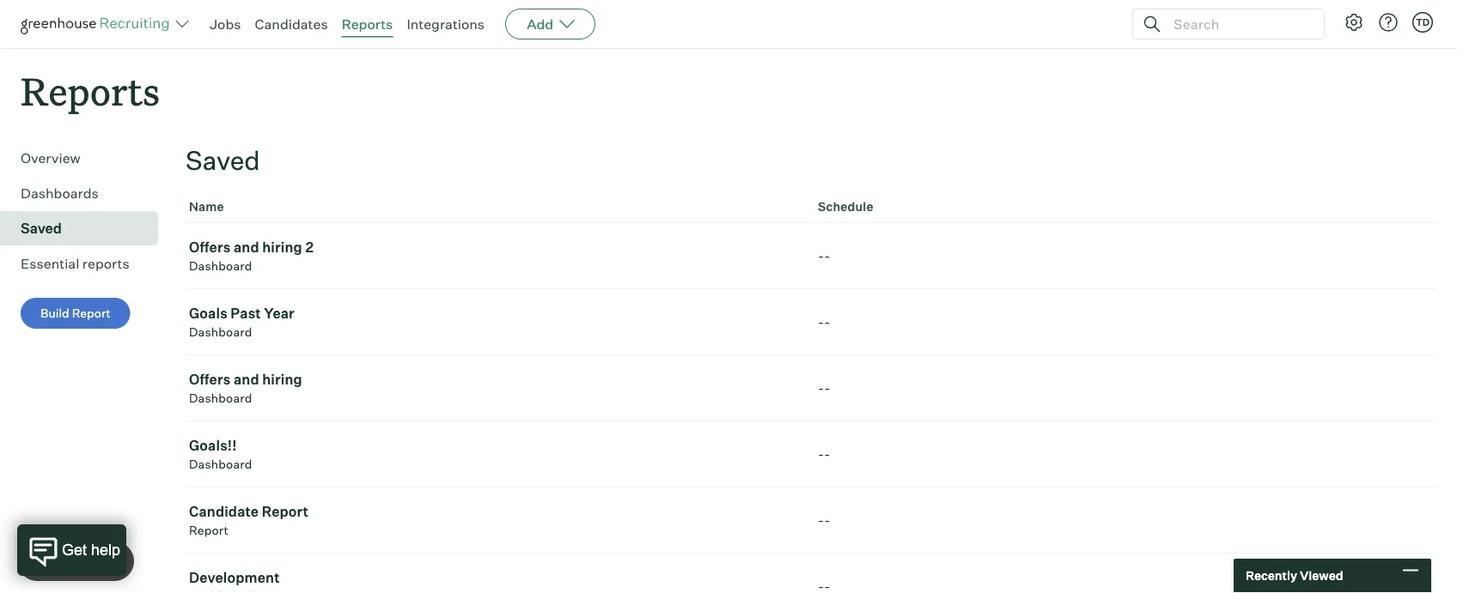 Task type: locate. For each thing, give the bounding box(es) containing it.
0 vertical spatial offers
[[189, 239, 231, 256]]

0 horizontal spatial saved
[[21, 220, 62, 237]]

1 offers from the top
[[189, 239, 231, 256]]

hiring left 2
[[262, 239, 302, 256]]

jobs
[[210, 15, 241, 33]]

and left 2
[[234, 239, 259, 256]]

report inside 'button'
[[72, 306, 111, 321]]

0 vertical spatial hiring
[[262, 239, 302, 256]]

offers and hiring 2 dashboard
[[189, 239, 314, 274]]

3 -- from the top
[[818, 380, 831, 397]]

offers
[[189, 239, 231, 256], [189, 371, 231, 389]]

saved link
[[21, 218, 151, 239]]

2 hiring from the top
[[262, 371, 302, 389]]

hiring inside offers and hiring dashboard
[[262, 371, 302, 389]]

1 vertical spatial report
[[262, 504, 309, 521]]

hiring for offers and hiring
[[262, 371, 302, 389]]

essential reports link
[[21, 254, 151, 274]]

1 vertical spatial saved
[[21, 220, 62, 237]]

saved up essential
[[21, 220, 62, 237]]

report
[[72, 306, 111, 321], [262, 504, 309, 521], [189, 523, 229, 539]]

report down candidate at the bottom of page
[[189, 523, 229, 539]]

reports down greenhouse recruiting image
[[21, 65, 160, 116]]

2 dashboard from the top
[[189, 325, 252, 340]]

report for build
[[72, 306, 111, 321]]

saved up "name"
[[186, 145, 260, 177]]

--
[[818, 248, 831, 265], [818, 314, 831, 331], [818, 380, 831, 397], [818, 446, 831, 463], [818, 512, 831, 529]]

reports right the candidates link
[[342, 15, 393, 33]]

hiring inside offers and hiring 2 dashboard
[[262, 239, 302, 256]]

offers down "name"
[[189, 239, 231, 256]]

dashboard up goals!!
[[189, 391, 252, 406]]

2 vertical spatial report
[[189, 523, 229, 539]]

build report button
[[21, 298, 130, 329]]

0 vertical spatial and
[[234, 239, 259, 256]]

hiring down year
[[262, 371, 302, 389]]

and inside offers and hiring 2 dashboard
[[234, 239, 259, 256]]

0 horizontal spatial report
[[72, 306, 111, 321]]

2 -- from the top
[[818, 314, 831, 331]]

dashboard down goals!!
[[189, 457, 252, 472]]

1 horizontal spatial report
[[189, 523, 229, 539]]

-- for offers and hiring 2
[[818, 248, 831, 265]]

offers inside offers and hiring dashboard
[[189, 371, 231, 389]]

td button
[[1409, 9, 1437, 36]]

1 vertical spatial hiring
[[262, 371, 302, 389]]

offers down goals past year dashboard
[[189, 371, 231, 389]]

candidate
[[189, 504, 259, 521]]

1 vertical spatial offers
[[189, 371, 231, 389]]

2 horizontal spatial report
[[262, 504, 309, 521]]

0 vertical spatial report
[[72, 306, 111, 321]]

dashboard inside offers and hiring dashboard
[[189, 391, 252, 406]]

hiring
[[262, 239, 302, 256], [262, 371, 302, 389]]

and inside offers and hiring dashboard
[[234, 371, 259, 389]]

and down goals past year dashboard
[[234, 371, 259, 389]]

td button
[[1413, 12, 1433, 33]]

jobs link
[[210, 15, 241, 33]]

4 -- from the top
[[818, 446, 831, 463]]

5 -- from the top
[[818, 512, 831, 529]]

saved
[[186, 145, 260, 177], [21, 220, 62, 237]]

0 vertical spatial saved
[[186, 145, 260, 177]]

td
[[1416, 16, 1430, 28]]

and
[[234, 239, 259, 256], [234, 371, 259, 389]]

report right build
[[72, 306, 111, 321]]

3 dashboard from the top
[[189, 391, 252, 406]]

reports
[[342, 15, 393, 33], [21, 65, 160, 116]]

essential reports
[[21, 255, 129, 273]]

name
[[189, 200, 224, 215]]

and for 2
[[234, 239, 259, 256]]

report right candidate at the bottom of page
[[262, 504, 309, 521]]

-
[[818, 248, 824, 265], [824, 248, 831, 265], [818, 314, 824, 331], [824, 314, 831, 331], [818, 380, 824, 397], [824, 380, 831, 397], [818, 446, 824, 463], [824, 446, 831, 463], [818, 512, 824, 529], [824, 512, 831, 529]]

report for candidate
[[262, 504, 309, 521]]

-- for candidate report
[[818, 512, 831, 529]]

configure image
[[1344, 12, 1365, 33]]

1 horizontal spatial saved
[[186, 145, 260, 177]]

offers inside offers and hiring 2 dashboard
[[189, 239, 231, 256]]

Search text field
[[1169, 12, 1309, 37]]

dashboard
[[189, 259, 252, 274], [189, 325, 252, 340], [189, 391, 252, 406], [189, 457, 252, 472]]

essential
[[21, 255, 79, 273]]

-- for offers and hiring
[[818, 380, 831, 397]]

1 and from the top
[[234, 239, 259, 256]]

1 vertical spatial and
[[234, 371, 259, 389]]

2 and from the top
[[234, 371, 259, 389]]

1 -- from the top
[[818, 248, 831, 265]]

dashboard down goals
[[189, 325, 252, 340]]

1 dashboard from the top
[[189, 259, 252, 274]]

2 offers from the top
[[189, 371, 231, 389]]

1 vertical spatial reports
[[21, 65, 160, 116]]

goals past year dashboard
[[189, 305, 295, 340]]

candidates
[[255, 15, 328, 33]]

dashboard up goals
[[189, 259, 252, 274]]

1 hiring from the top
[[262, 239, 302, 256]]

candidate report report
[[189, 504, 309, 539]]

1 horizontal spatial reports
[[342, 15, 393, 33]]

hiring for offers and hiring 2
[[262, 239, 302, 256]]



Task type: vqa. For each thing, say whether or not it's contained in the screenshot.
first No button from the top of the page
no



Task type: describe. For each thing, give the bounding box(es) containing it.
year
[[264, 305, 295, 322]]

recently viewed
[[1246, 569, 1344, 584]]

reports
[[82, 255, 129, 273]]

recently
[[1246, 569, 1298, 584]]

offers and hiring dashboard
[[189, 371, 302, 406]]

offers for offers and hiring
[[189, 371, 231, 389]]

build report
[[40, 306, 111, 321]]

dashboard inside goals past year dashboard
[[189, 325, 252, 340]]

-- for goals!!
[[818, 446, 831, 463]]

0 horizontal spatial reports
[[21, 65, 160, 116]]

past
[[231, 305, 261, 322]]

integrations link
[[407, 15, 485, 33]]

greenhouse recruiting image
[[21, 14, 175, 34]]

development
[[189, 570, 280, 587]]

build
[[40, 306, 69, 321]]

4 dashboard from the top
[[189, 457, 252, 472]]

0 vertical spatial reports
[[342, 15, 393, 33]]

goals
[[189, 305, 228, 322]]

candidates link
[[255, 15, 328, 33]]

offers for offers and hiring 2
[[189, 239, 231, 256]]

overview link
[[21, 148, 151, 169]]

add button
[[505, 9, 596, 40]]

dashboards
[[21, 185, 99, 202]]

integrations
[[407, 15, 485, 33]]

add
[[527, 15, 554, 33]]

and for dashboard
[[234, 371, 259, 389]]

2
[[305, 239, 314, 256]]

schedule
[[818, 200, 874, 215]]

dashboard inside offers and hiring 2 dashboard
[[189, 259, 252, 274]]

goals!!
[[189, 438, 237, 455]]

viewed
[[1300, 569, 1344, 584]]

-- for goals past year
[[818, 314, 831, 331]]

dashboards link
[[21, 183, 151, 204]]

goals!! dashboard
[[189, 438, 252, 472]]

reports link
[[342, 15, 393, 33]]

overview
[[21, 150, 81, 167]]



